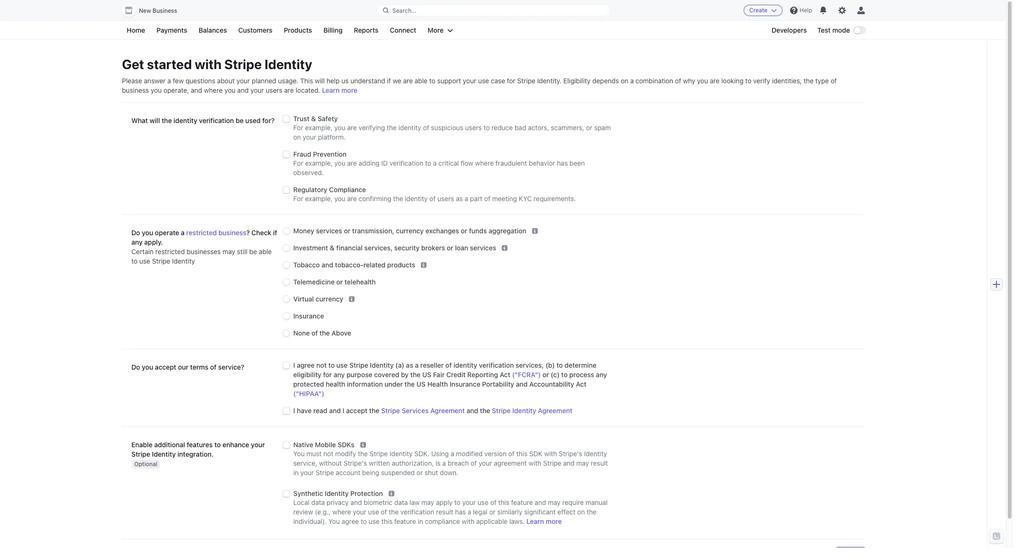 Task type: locate. For each thing, give the bounding box(es) containing it.
any up health
[[334, 371, 345, 379]]

for inside 'i agree not to use stripe identity (a) as a reseller of identity verification services, (b) to determine eligibility for any purpose covered by the us fair credit reporting act'
[[323, 371, 332, 379]]

synthetic identity protection
[[294, 490, 383, 498]]

1 vertical spatial users
[[466, 124, 482, 132]]

billing
[[324, 26, 343, 34]]

1 vertical spatial for
[[294, 159, 304, 167]]

a
[[168, 77, 171, 85], [631, 77, 634, 85], [433, 159, 437, 167], [465, 195, 469, 203], [181, 229, 185, 237], [415, 362, 419, 370], [451, 450, 455, 458], [443, 460, 446, 468], [468, 508, 472, 517]]

a left the legal
[[468, 508, 472, 517]]

and inside or (c) to process any protected health information under the us health insurance portability and accountability act ("hipaa")
[[516, 381, 528, 389]]

2 horizontal spatial any
[[597, 371, 608, 379]]

be inside certain restricted businesses may still be able to use stripe identity
[[250, 248, 257, 256]]

in down service,
[[294, 469, 299, 477]]

and up require
[[564, 460, 575, 468]]

billing link
[[319, 25, 348, 36]]

example, inside regulatory compliance for example, you are confirming the identity of users as a part of meeting kyc requirements.
[[305, 195, 333, 203]]

1 horizontal spatial result
[[591, 460, 609, 468]]

not inside "you must not modify the stripe identity sdk. using a modified version of this sdk with stripe's identity service, without stripe's written authorization, is a breach of your agreement with stripe and may result in your stripe account being suspended or shut down."
[[324, 450, 334, 458]]

example, for fraud
[[305, 159, 333, 167]]

learn more link for understand
[[322, 86, 358, 94]]

and
[[191, 86, 202, 94], [237, 86, 249, 94], [322, 261, 334, 269], [516, 381, 528, 389], [329, 407, 341, 415], [467, 407, 479, 415], [564, 460, 575, 468], [351, 499, 362, 507], [535, 499, 547, 507]]

may left still
[[223, 248, 235, 256]]

regulatory
[[294, 186, 328, 194]]

stripe's
[[559, 450, 583, 458], [344, 460, 367, 468]]

tobacco-
[[335, 261, 364, 269]]

do
[[131, 229, 140, 237], [131, 363, 140, 372]]

0 horizontal spatial agree
[[297, 362, 315, 370]]

or left (c)
[[543, 371, 550, 379]]

your
[[237, 77, 250, 85], [463, 77, 477, 85], [251, 86, 264, 94], [303, 133, 316, 141], [251, 441, 265, 449], [479, 460, 493, 468], [301, 469, 314, 477], [463, 499, 476, 507], [353, 508, 367, 517]]

0 horizontal spatial feature
[[395, 518, 416, 526]]

certain restricted businesses may still be able to use stripe identity
[[131, 248, 272, 265]]

balances
[[199, 26, 227, 34]]

identity inside 'i agree not to use stripe identity (a) as a reseller of identity verification services, (b) to determine eligibility for any purpose covered by the us fair credit reporting act'
[[370, 362, 394, 370]]

a left combination
[[631, 77, 634, 85]]

0 vertical spatial learn more
[[322, 86, 358, 94]]

learn more link
[[322, 86, 358, 94], [527, 517, 562, 527]]

1 horizontal spatial agreement
[[538, 407, 573, 415]]

1 vertical spatial if
[[273, 229, 277, 237]]

where inside fraud prevention for example, you are adding id verification to a critical flow where fraudulent behavior has been observed.
[[476, 159, 494, 167]]

similarly
[[498, 508, 523, 517]]

2 vertical spatial this
[[382, 518, 393, 526]]

the right the modify
[[358, 450, 368, 458]]

questions
[[186, 77, 216, 85]]

0 horizontal spatial data
[[312, 499, 325, 507]]

services up investment
[[316, 227, 343, 235]]

stripe
[[225, 56, 262, 72], [518, 77, 536, 85], [152, 257, 170, 265], [350, 362, 368, 370], [381, 407, 400, 415], [492, 407, 511, 415], [370, 450, 388, 458], [131, 451, 150, 459], [544, 460, 562, 468], [316, 469, 334, 477]]

stripe inside the please answer a few questions about your planned usage. this will help us understand if we are able to support your use case for stripe identity. eligibility depends on a combination of why you are looking to verify identities, the type of business you operate, and where you and your users are located.
[[518, 77, 536, 85]]

1 horizontal spatial if
[[387, 77, 391, 85]]

to right features
[[215, 441, 221, 449]]

verify
[[754, 77, 771, 85]]

?
[[247, 229, 250, 237]]

critical
[[439, 159, 459, 167]]

2 horizontal spatial users
[[466, 124, 482, 132]]

mobile
[[315, 441, 336, 449]]

1 vertical spatial able
[[259, 248, 272, 256]]

for down regulatory
[[294, 195, 304, 203]]

or inside "you must not modify the stripe identity sdk. using a modified version of this sdk with stripe's identity service, without stripe's written authorization, is a breach of your agreement with stripe and may result in your stripe account being suspended or shut down."
[[417, 469, 423, 477]]

be for able
[[250, 248, 257, 256]]

are down compliance
[[347, 195, 357, 203]]

on down require
[[578, 508, 585, 517]]

0 horizontal spatial where
[[204, 86, 223, 94]]

combination
[[636, 77, 674, 85]]

business down please
[[122, 86, 149, 94]]

been
[[570, 159, 585, 167]]

if inside the please answer a few questions about your planned usage. this will help us understand if we are able to support your use case for stripe identity. eligibility depends on a combination of why you are looking to verify identities, the type of business you operate, and where you and your users are located.
[[387, 77, 391, 85]]

1 vertical spatial do
[[131, 363, 140, 372]]

1 agreement from the left
[[431, 407, 465, 415]]

2 for from the top
[[294, 159, 304, 167]]

i inside 'i agree not to use stripe identity (a) as a reseller of identity verification services, (b) to determine eligibility for any purpose covered by the us fair credit reporting act'
[[294, 362, 295, 370]]

are inside trust & safety for example, you are verifying the identity of suspicious users to reduce bad actors, scammers, or spam on your platform.
[[347, 124, 357, 132]]

not inside 'i agree not to use stripe identity (a) as a reseller of identity verification services, (b) to determine eligibility for any purpose covered by the us fair credit reporting act'
[[317, 362, 327, 370]]

or inside local data privacy and biometric data law may apply to your use of this feature and may require manual review (e.g., where your use of the verification result has a legal or similarly significant effect on the individual). you agree to use this feature in compliance with applicable laws.
[[490, 508, 496, 517]]

service,
[[294, 460, 317, 468]]

has left the legal
[[455, 508, 466, 517]]

0 horizontal spatial able
[[259, 248, 272, 256]]

0 vertical spatial will
[[315, 77, 325, 85]]

2 vertical spatial on
[[578, 508, 585, 517]]

answer
[[144, 77, 166, 85]]

1 horizontal spatial on
[[578, 508, 585, 517]]

flow
[[461, 159, 474, 167]]

1 vertical spatial has
[[455, 508, 466, 517]]

0 vertical spatial be
[[236, 117, 244, 125]]

1 vertical spatial example,
[[305, 159, 333, 167]]

of left suspicious
[[423, 124, 430, 132]]

none
[[294, 329, 310, 337]]

still
[[237, 248, 248, 256]]

this left the sdk
[[517, 450, 528, 458]]

any right process
[[597, 371, 608, 379]]

1 horizontal spatial currency
[[396, 227, 424, 235]]

sdk.
[[415, 450, 430, 458]]

on inside trust & safety for example, you are verifying the identity of suspicious users to reduce bad actors, scammers, or spam on your platform.
[[294, 133, 301, 141]]

customers link
[[234, 25, 277, 36]]

learn more down 'significant'
[[527, 518, 562, 526]]

where right flow
[[476, 159, 494, 167]]

may up require
[[577, 460, 590, 468]]

1 vertical spatial accept
[[346, 407, 368, 415]]

1 vertical spatial not
[[324, 450, 334, 458]]

or up financial
[[344, 227, 351, 235]]

0 horizontal spatial business
[[122, 86, 149, 94]]

insurance
[[294, 312, 324, 320], [450, 381, 481, 389]]

0 vertical spatial users
[[266, 86, 283, 94]]

more down us
[[342, 86, 358, 94]]

able down check at top left
[[259, 248, 272, 256]]

meeting
[[493, 195, 517, 203]]

services,
[[365, 244, 393, 252], [516, 362, 544, 370]]

0 horizontal spatial restricted
[[155, 248, 185, 256]]

us left health
[[417, 381, 426, 389]]

and up the used
[[237, 86, 249, 94]]

investment
[[294, 244, 328, 252]]

review
[[294, 508, 313, 517]]

1 horizontal spatial users
[[438, 195, 455, 203]]

0 horizontal spatial services
[[316, 227, 343, 235]]

us down reseller
[[423, 371, 432, 379]]

account
[[336, 469, 361, 477]]

health
[[326, 381, 346, 389]]

telemedicine
[[294, 278, 335, 286]]

2 do from the top
[[131, 363, 140, 372]]

1 horizontal spatial insurance
[[450, 381, 481, 389]]

0 vertical spatial business
[[122, 86, 149, 94]]

("fcra") link
[[513, 371, 541, 379]]

a inside 'i agree not to use stripe identity (a) as a reseller of identity verification services, (b) to determine eligibility for any purpose covered by the us fair credit reporting act'
[[415, 362, 419, 370]]

1 horizontal spatial restricted
[[186, 229, 217, 237]]

stripe down enable at the bottom of the page
[[131, 451, 150, 459]]

("hipaa") link
[[294, 390, 325, 398]]

for?
[[263, 117, 275, 125]]

1 horizontal spatial as
[[456, 195, 463, 203]]

started
[[147, 56, 192, 72]]

0 horizontal spatial learn more
[[322, 86, 358, 94]]

effect
[[558, 508, 576, 517]]

restricted up 'businesses'
[[186, 229, 217, 237]]

the inside the please answer a few questions about your planned usage. this will help us understand if we are able to support your use case for stripe identity. eligibility depends on a combination of why you are looking to verify identities, the type of business you operate, and where you and your users are located.
[[804, 77, 814, 85]]

3 example, from the top
[[305, 195, 333, 203]]

1 vertical spatial be
[[250, 248, 257, 256]]

part
[[470, 195, 483, 203]]

the inside "you must not modify the stripe identity sdk. using a modified version of this sdk with stripe's identity service, without stripe's written authorization, is a breach of your agreement with stripe and may result in your stripe account being suspended or shut down."
[[358, 450, 368, 458]]

for right case
[[507, 77, 516, 85]]

a left "part"
[[465, 195, 469, 203]]

telehealth
[[345, 278, 376, 286]]

under
[[385, 381, 403, 389]]

0 vertical spatial &
[[311, 115, 316, 123]]

1 do from the top
[[131, 229, 140, 237]]

0 horizontal spatial you
[[294, 450, 305, 458]]

enable additional features to enhance your stripe identity integration. optional
[[131, 441, 265, 468]]

funds
[[469, 227, 487, 235]]

for down the fraud
[[294, 159, 304, 167]]

determine
[[565, 362, 597, 370]]

be left the used
[[236, 117, 244, 125]]

products link
[[279, 25, 317, 36]]

stripe inside enable additional features to enhance your stripe identity integration. optional
[[131, 451, 150, 459]]

for inside fraud prevention for example, you are adding id verification to a critical flow where fraudulent behavior has been observed.
[[294, 159, 304, 167]]

0 horizontal spatial insurance
[[294, 312, 324, 320]]

1 horizontal spatial able
[[415, 77, 428, 85]]

new
[[139, 7, 151, 14]]

agree inside 'i agree not to use stripe identity (a) as a reseller of identity verification services, (b) to determine eligibility for any purpose covered by the us fair credit reporting act'
[[297, 362, 315, 370]]

agreement
[[431, 407, 465, 415], [538, 407, 573, 415]]

0 vertical spatial act
[[500, 371, 511, 379]]

local
[[294, 499, 310, 507]]

1 vertical spatial in
[[418, 518, 423, 526]]

by
[[401, 371, 409, 379]]

of inside trust & safety for example, you are verifying the identity of suspicious users to reduce bad actors, scammers, or spam on your platform.
[[423, 124, 430, 132]]

you inside fraud prevention for example, you are adding id verification to a critical flow where fraudulent behavior has been observed.
[[335, 159, 346, 167]]

identity down "operate,"
[[174, 117, 197, 125]]

and down ("fcra") 'link'
[[516, 381, 528, 389]]

do you operate a restricted business
[[131, 229, 247, 237]]

0 vertical spatial where
[[204, 86, 223, 94]]

in down law
[[418, 518, 423, 526]]

1 horizontal spatial learn more link
[[527, 517, 562, 527]]

0 vertical spatial not
[[317, 362, 327, 370]]

0 horizontal spatial currency
[[316, 295, 344, 303]]

1 horizontal spatial for
[[507, 77, 516, 85]]

has inside local data privacy and biometric data law may apply to your use of this feature and may require manual review (e.g., where your use of the verification result has a legal or similarly significant effect on the individual). you agree to use this feature in compliance with applicable laws.
[[455, 508, 466, 517]]

for inside regulatory compliance for example, you are confirming the identity of users as a part of meeting kyc requirements.
[[294, 195, 304, 203]]

0 vertical spatial in
[[294, 469, 299, 477]]

services, up related
[[365, 244, 393, 252]]

the right by
[[411, 371, 421, 379]]

verification up reporting on the bottom left of page
[[479, 362, 514, 370]]

1 horizontal spatial services,
[[516, 362, 544, 370]]

1 horizontal spatial this
[[499, 499, 510, 507]]

the inside 'i agree not to use stripe identity (a) as a reseller of identity verification services, (b) to determine eligibility for any purpose covered by the us fair credit reporting act'
[[411, 371, 421, 379]]

1 vertical spatial learn more
[[527, 518, 562, 526]]

or
[[587, 124, 593, 132], [344, 227, 351, 235], [461, 227, 468, 235], [447, 244, 454, 252], [337, 278, 343, 286], [543, 371, 550, 379], [417, 469, 423, 477], [490, 508, 496, 517]]

for up health
[[323, 371, 332, 379]]

identity inside trust & safety for example, you are verifying the identity of suspicious users to reduce bad actors, scammers, or spam on your platform.
[[399, 124, 422, 132]]

you down 'prevention' in the left of the page
[[335, 159, 346, 167]]

2 horizontal spatial where
[[476, 159, 494, 167]]

the left type
[[804, 77, 814, 85]]

your down protection
[[353, 508, 367, 517]]

above
[[332, 329, 352, 337]]

will
[[315, 77, 325, 85], [150, 117, 160, 125]]

0 horizontal spatial learn
[[322, 86, 340, 94]]

this down biometric on the left bottom of the page
[[382, 518, 393, 526]]

has inside fraud prevention for example, you are adding id verification to a critical flow where fraudulent behavior has been observed.
[[557, 159, 568, 167]]

0 vertical spatial currency
[[396, 227, 424, 235]]

a left critical
[[433, 159, 437, 167]]

the down portability
[[480, 407, 491, 415]]

may inside "you must not modify the stripe identity sdk. using a modified version of this sdk with stripe's identity service, without stripe's written authorization, is a breach of your agreement with stripe and may result in your stripe account being suspended or shut down."
[[577, 460, 590, 468]]

1 horizontal spatial where
[[333, 508, 351, 517]]

example, down regulatory
[[305, 195, 333, 203]]

0 horizontal spatial will
[[150, 117, 160, 125]]

users left "part"
[[438, 195, 455, 203]]

of inside 'i agree not to use stripe identity (a) as a reseller of identity verification services, (b) to determine eligibility for any purpose covered by the us fair credit reporting act'
[[446, 362, 452, 370]]

3 for from the top
[[294, 195, 304, 203]]

are inside regulatory compliance for example, you are confirming the identity of users as a part of meeting kyc requirements.
[[347, 195, 357, 203]]

act
[[500, 371, 511, 379], [576, 381, 587, 389]]

0 horizontal spatial for
[[323, 371, 332, 379]]

&
[[311, 115, 316, 123], [330, 244, 335, 252]]

1 example, from the top
[[305, 124, 333, 132]]

insurance down credit
[[450, 381, 481, 389]]

1 vertical spatial as
[[406, 362, 414, 370]]

identity inside 'i agree not to use stripe identity (a) as a reseller of identity verification services, (b) to determine eligibility for any purpose covered by the us fair credit reporting act'
[[454, 362, 478, 370]]

example, up observed.
[[305, 159, 333, 167]]

0 vertical spatial this
[[517, 450, 528, 458]]

few
[[173, 77, 184, 85]]

2 example, from the top
[[305, 159, 333, 167]]

act up portability
[[500, 371, 511, 379]]

on up the fraud
[[294, 133, 301, 141]]

developers link
[[768, 25, 812, 36]]

the right verifying
[[387, 124, 397, 132]]

of up credit
[[446, 362, 452, 370]]

as inside 'i agree not to use stripe identity (a) as a reseller of identity verification services, (b) to determine eligibility for any purpose covered by the us fair credit reporting act'
[[406, 362, 414, 370]]

example, inside fraud prevention for example, you are adding id verification to a critical flow where fraudulent behavior has been observed.
[[305, 159, 333, 167]]

0 vertical spatial services,
[[365, 244, 393, 252]]

0 horizontal spatial if
[[273, 229, 277, 237]]

us inside 'i agree not to use stripe identity (a) as a reseller of identity verification services, (b) to determine eligibility for any purpose covered by the us fair credit reporting act'
[[423, 371, 432, 379]]

and inside "you must not modify the stripe identity sdk. using a modified version of this sdk with stripe's identity service, without stripe's written authorization, is a breach of your agreement with stripe and may result in your stripe account being suspended or shut down."
[[564, 460, 575, 468]]

to left critical
[[426, 159, 432, 167]]

verification down law
[[401, 508, 435, 517]]

integration.
[[178, 451, 214, 459]]

us inside or (c) to process any protected health information under the us health insurance portability and accountability act ("hipaa")
[[417, 381, 426, 389]]

agree up eligibility
[[297, 362, 315, 370]]

act inside or (c) to process any protected health information under the us health insurance portability and accountability act ("hipaa")
[[576, 381, 587, 389]]

verification inside 'i agree not to use stripe identity (a) as a reseller of identity verification services, (b) to determine eligibility for any purpose covered by the us fair credit reporting act'
[[479, 362, 514, 370]]

suspicious
[[431, 124, 464, 132]]

reporting
[[468, 371, 499, 379]]

1 horizontal spatial in
[[418, 518, 423, 526]]

agreement down accountability on the bottom
[[538, 407, 573, 415]]

business
[[122, 86, 149, 94], [219, 229, 247, 237]]

identity inside certain restricted businesses may still be able to use stripe identity
[[172, 257, 195, 265]]

fraud
[[294, 150, 312, 158]]

a inside fraud prevention for example, you are adding id verification to a critical flow where fraudulent behavior has been observed.
[[433, 159, 437, 167]]

business up still
[[219, 229, 247, 237]]

& left financial
[[330, 244, 335, 252]]

2 vertical spatial for
[[294, 195, 304, 203]]

this for feature
[[499, 499, 510, 507]]

example, inside trust & safety for example, you are verifying the identity of suspicious users to reduce bad actors, scammers, or spam on your platform.
[[305, 124, 333, 132]]

planned
[[252, 77, 277, 85]]

are left the adding
[[347, 159, 357, 167]]

1 horizontal spatial more
[[546, 518, 562, 526]]

1 vertical spatial us
[[417, 381, 426, 389]]

users down planned at the top left
[[266, 86, 283, 94]]

where down privacy
[[333, 508, 351, 517]]

0 vertical spatial has
[[557, 159, 568, 167]]

0 vertical spatial stripe's
[[559, 450, 583, 458]]

not for must
[[324, 450, 334, 458]]

get started with stripe identity
[[122, 56, 312, 72]]

learn down help
[[322, 86, 340, 94]]

0 horizontal spatial be
[[236, 117, 244, 125]]

to inside fraud prevention for example, you are adding id verification to a critical flow where fraudulent behavior has been observed.
[[426, 159, 432, 167]]

as
[[456, 195, 463, 203], [406, 362, 414, 370]]

0 horizontal spatial act
[[500, 371, 511, 379]]

0 vertical spatial result
[[591, 460, 609, 468]]

to inside enable additional features to enhance your stripe identity integration. optional
[[215, 441, 221, 449]]

breach
[[448, 460, 469, 468]]

1 horizontal spatial stripe's
[[559, 450, 583, 458]]

agree inside local data privacy and biometric data law may apply to your use of this feature and may require manual review (e.g., where your use of the verification result has a legal or similarly significant effect on the individual). you agree to use this feature in compliance with applicable laws.
[[342, 518, 359, 526]]

any inside or (c) to process any protected health information under the us health insurance portability and accountability act ("hipaa")
[[597, 371, 608, 379]]

2 vertical spatial example,
[[305, 195, 333, 203]]

currency up security on the top of page
[[396, 227, 424, 235]]

stripe's right the sdk
[[559, 450, 583, 458]]

0 horizontal spatial more
[[342, 86, 358, 94]]

help
[[800, 7, 813, 14]]

1 vertical spatial act
[[576, 381, 587, 389]]

1 vertical spatial services,
[[516, 362, 544, 370]]

2 horizontal spatial on
[[621, 77, 629, 85]]

the inside trust & safety for example, you are verifying the identity of suspicious users to reduce bad actors, scammers, or spam on your platform.
[[387, 124, 397, 132]]

1 vertical spatial this
[[499, 499, 510, 507]]

1 horizontal spatial be
[[250, 248, 257, 256]]

i for i agree not to use stripe identity (a) as a reseller of identity verification services, (b) to determine eligibility for any purpose covered by the us fair credit reporting act
[[294, 362, 295, 370]]

purpose
[[347, 371, 373, 379]]

or inside or (c) to process any protected health information under the us health insurance portability and accountability act ("hipaa")
[[543, 371, 550, 379]]

data
[[312, 499, 325, 507], [395, 499, 408, 507]]

not down mobile
[[324, 450, 334, 458]]

1 vertical spatial &
[[330, 244, 335, 252]]

0 horizontal spatial on
[[294, 133, 301, 141]]

0 vertical spatial learn more link
[[322, 86, 358, 94]]

process
[[570, 371, 595, 379]]

authorization,
[[392, 460, 434, 468]]

stripe left identity.
[[518, 77, 536, 85]]

id
[[382, 159, 388, 167]]

0 horizontal spatial this
[[382, 518, 393, 526]]

1 vertical spatial for
[[323, 371, 332, 379]]

with up the questions
[[195, 56, 222, 72]]

Search… search field
[[378, 5, 610, 16]]

1 vertical spatial more
[[546, 518, 562, 526]]

or up applicable
[[490, 508, 496, 517]]

users inside trust & safety for example, you are verifying the identity of suspicious users to reduce bad actors, scammers, or spam on your platform.
[[466, 124, 482, 132]]

1 vertical spatial will
[[150, 117, 160, 125]]

currency down telemedicine or telehealth
[[316, 295, 344, 303]]

this inside "you must not modify the stripe identity sdk. using a modified version of this sdk with stripe's identity service, without stripe's written authorization, is a breach of your agreement with stripe and may result in your stripe account being suspended or shut down."
[[517, 450, 528, 458]]

business inside the please answer a few questions about your planned usage. this will help us understand if we are able to support your use case for stripe identity. eligibility depends on a combination of why you are looking to verify identities, the type of business you operate, and where you and your users are located.
[[122, 86, 149, 94]]

if inside ? check if any apply.
[[273, 229, 277, 237]]

more
[[342, 86, 358, 94], [546, 518, 562, 526]]

2 vertical spatial users
[[438, 195, 455, 203]]

law
[[410, 499, 420, 507]]

identity up the money services or transmission, currency exchanges or funds aggregation
[[405, 195, 428, 203]]

& inside trust & safety for example, you are verifying the identity of suspicious users to reduce bad actors, scammers, or spam on your platform.
[[311, 115, 316, 123]]

1 for from the top
[[294, 124, 304, 132]]

1 horizontal spatial any
[[334, 371, 345, 379]]

accept down information
[[346, 407, 368, 415]]

are inside fraud prevention for example, you are adding id verification to a critical flow where fraudulent behavior has been observed.
[[347, 159, 357, 167]]

a inside local data privacy and biometric data law may apply to your use of this feature and may require manual review (e.g., where your use of the verification result has a legal or similarly significant effect on the individual). you agree to use this feature in compliance with applicable laws.
[[468, 508, 472, 517]]

0 vertical spatial on
[[621, 77, 629, 85]]

able inside certain restricted businesses may still be able to use stripe identity
[[259, 248, 272, 256]]

stripe up written
[[370, 450, 388, 458]]

0 horizontal spatial stripe's
[[344, 460, 367, 468]]

Search… text field
[[378, 5, 610, 16]]

you down 'native'
[[294, 450, 305, 458]]

be for used
[[236, 117, 244, 125]]

you up apply.
[[142, 229, 153, 237]]

help
[[327, 77, 340, 85]]

fair
[[433, 371, 445, 379]]



Task type: vqa. For each thing, say whether or not it's contained in the screenshot.
the 'they'
no



Task type: describe. For each thing, give the bounding box(es) containing it.
where inside the please answer a few questions about your planned usage. this will help us understand if we are able to support your use case for stripe identity. eligibility depends on a combination of why you are looking to verify identities, the type of business you operate, and where you and your users are located.
[[204, 86, 223, 94]]

none of the above
[[294, 329, 352, 337]]

health
[[428, 381, 448, 389]]

verification left the used
[[199, 117, 234, 125]]

not for agree
[[317, 362, 327, 370]]

your up the legal
[[463, 499, 476, 507]]

accountability
[[530, 381, 575, 389]]

apply.
[[144, 238, 163, 246]]

stripe inside certain restricted businesses may still be able to use stripe identity
[[152, 257, 170, 265]]

your inside enable additional features to enhance your stripe identity integration. optional
[[251, 441, 265, 449]]

read
[[314, 407, 328, 415]]

what
[[131, 117, 148, 125]]

may right law
[[422, 499, 435, 507]]

1 vertical spatial business
[[219, 229, 247, 237]]

to inside certain restricted businesses may still be able to use stripe identity
[[131, 257, 138, 265]]

developers
[[772, 26, 808, 34]]

aggregation
[[489, 227, 527, 235]]

of right type
[[831, 77, 838, 85]]

use inside 'i agree not to use stripe identity (a) as a reseller of identity verification services, (b) to determine eligibility for any purpose covered by the us fair credit reporting act'
[[337, 362, 348, 370]]

restricted business link
[[186, 229, 247, 237]]

test
[[818, 26, 831, 34]]

to left 'support'
[[430, 77, 436, 85]]

1 vertical spatial feature
[[395, 518, 416, 526]]

are right we
[[403, 77, 413, 85]]

money
[[294, 227, 315, 235]]

compliance
[[425, 518, 460, 526]]

are left looking
[[711, 77, 720, 85]]

significant
[[525, 508, 556, 517]]

bad
[[515, 124, 527, 132]]

more button
[[423, 25, 458, 36]]

verification inside local data privacy and biometric data law may apply to your use of this feature and may require manual review (e.g., where your use of the verification result has a legal or similarly significant effect on the individual). you agree to use this feature in compliance with applicable laws.
[[401, 508, 435, 517]]

i right read
[[343, 407, 345, 415]]

you down answer
[[151, 86, 162, 94]]

1 vertical spatial learn
[[527, 518, 545, 526]]

you inside local data privacy and biometric data law may apply to your use of this feature and may require manual review (e.g., where your use of the verification result has a legal or similarly significant effect on the individual). you agree to use this feature in compliance with applicable laws.
[[329, 518, 340, 526]]

& for trust
[[311, 115, 316, 123]]

must
[[307, 450, 322, 458]]

stripe down portability
[[492, 407, 511, 415]]

this for sdk
[[517, 450, 528, 458]]

safety
[[318, 115, 338, 123]]

sdk
[[530, 450, 543, 458]]

legal
[[473, 508, 488, 517]]

will inside the please answer a few questions about your planned usage. this will help us understand if we are able to support your use case for stripe identity. eligibility depends on a combination of why you are looking to verify identities, the type of business you operate, and where you and your users are located.
[[315, 77, 325, 85]]

0 vertical spatial insurance
[[294, 312, 324, 320]]

payments link
[[152, 25, 192, 36]]

(b)
[[546, 362, 555, 370]]

your right about
[[237, 77, 250, 85]]

of right none
[[312, 329, 318, 337]]

restricted inside certain restricted businesses may still be able to use stripe identity
[[155, 248, 185, 256]]

home
[[127, 26, 145, 34]]

type
[[816, 77, 830, 85]]

identity inside enable additional features to enhance your stripe identity integration. optional
[[152, 451, 176, 459]]

able inside the please answer a few questions about your planned usage. this will help us understand if we are able to support your use case for stripe identity. eligibility depends on a combination of why you are looking to verify identities, the type of business you operate, and where you and your users are located.
[[415, 77, 428, 85]]

we
[[393, 77, 402, 85]]

stripe up about
[[225, 56, 262, 72]]

0 vertical spatial more
[[342, 86, 358, 94]]

or left loan on the left top of page
[[447, 244, 454, 252]]

enhance
[[223, 441, 249, 449]]

virtual
[[294, 295, 314, 303]]

learn more link for this
[[527, 517, 562, 527]]

may inside certain restricted businesses may still be able to use stripe identity
[[223, 248, 235, 256]]

of up exchanges
[[430, 195, 436, 203]]

trust & safety for example, you are verifying the identity of suspicious users to reduce bad actors, scammers, or spam on your platform.
[[294, 115, 611, 141]]

in inside "you must not modify the stripe identity sdk. using a modified version of this sdk with stripe's identity service, without stripe's written authorization, is a breach of your agreement with stripe and may result in your stripe account being suspended or shut down."
[[294, 469, 299, 477]]

1 vertical spatial stripe's
[[344, 460, 367, 468]]

compliance
[[329, 186, 366, 194]]

for for fraud prevention
[[294, 159, 304, 167]]

for inside trust & safety for example, you are verifying the identity of suspicious users to reduce bad actors, scammers, or spam on your platform.
[[294, 124, 304, 132]]

as inside regulatory compliance for example, you are confirming the identity of users as a part of meeting kyc requirements.
[[456, 195, 463, 203]]

the inside or (c) to process any protected health information under the us health insurance portability and accountability act ("hipaa")
[[405, 381, 415, 389]]

please
[[122, 77, 142, 85]]

of down modified
[[471, 460, 477, 468]]

balances link
[[194, 25, 232, 36]]

business
[[153, 7, 177, 14]]

do for do you operate a restricted business
[[131, 229, 140, 237]]

scammers,
[[551, 124, 585, 132]]

modified
[[456, 450, 483, 458]]

without
[[319, 460, 342, 468]]

result inside "you must not modify the stripe identity sdk. using a modified version of this sdk with stripe's identity service, without stripe's written authorization, is a breach of your agreement with stripe and may result in your stripe account being suspended or shut down."
[[591, 460, 609, 468]]

use inside certain restricted businesses may still be able to use stripe identity
[[139, 257, 150, 265]]

sdks
[[338, 441, 355, 449]]

being
[[362, 469, 380, 477]]

you right why
[[698, 77, 709, 85]]

a up breach
[[451, 450, 455, 458]]

stripe services agreement link
[[381, 407, 465, 415]]

you inside trust & safety for example, you are verifying the identity of suspicious users to reduce bad actors, scammers, or spam on your platform.
[[335, 124, 346, 132]]

identities,
[[773, 77, 803, 85]]

of right "part"
[[485, 195, 491, 203]]

to down biometric on the left bottom of the page
[[361, 518, 367, 526]]

exchanges
[[426, 227, 459, 235]]

tobacco
[[294, 261, 320, 269]]

to inside or (c) to process any protected health information under the us health insurance portability and accountability act ("hipaa")
[[562, 371, 568, 379]]

you must not modify the stripe identity sdk. using a modified version of this sdk with stripe's identity service, without stripe's written authorization, is a breach of your agreement with stripe and may result in your stripe account being suspended or shut down.
[[294, 450, 609, 477]]

stripe down without
[[316, 469, 334, 477]]

requirements.
[[534, 195, 576, 203]]

result inside local data privacy and biometric data law may apply to your use of this feature and may require manual review (e.g., where your use of the verification result has a legal or similarly significant effect on the individual). you agree to use this feature in compliance with applicable laws.
[[436, 508, 454, 517]]

of up applicable
[[491, 499, 497, 507]]

with inside local data privacy and biometric data law may apply to your use of this feature and may require manual review (e.g., where your use of the verification result has a legal or similarly significant effect on the individual). you agree to use this feature in compliance with applicable laws.
[[462, 518, 475, 526]]

use inside the please answer a few questions about your planned usage. this will help us understand if we are able to support your use case for stripe identity. eligibility depends on a combination of why you are looking to verify identities, the type of business you operate, and where you and your users are located.
[[479, 77, 489, 85]]

eligibility
[[564, 77, 591, 85]]

(a)
[[396, 362, 405, 370]]

new business button
[[122, 4, 187, 17]]

you inside regulatory compliance for example, you are confirming the identity of users as a part of meeting kyc requirements.
[[335, 195, 346, 203]]

are down usage.
[[284, 86, 294, 94]]

the down biometric on the left bottom of the page
[[389, 508, 399, 517]]

require
[[563, 499, 584, 507]]

us
[[342, 77, 349, 85]]

located.
[[296, 86, 321, 94]]

and down or (c) to process any protected health information under the us health insurance portability and accountability act ("hipaa")
[[467, 407, 479, 415]]

and up 'significant'
[[535, 499, 547, 507]]

1 horizontal spatial learn more
[[527, 518, 562, 526]]

portability
[[483, 381, 515, 389]]

is
[[436, 460, 441, 468]]

services, inside 'i agree not to use stripe identity (a) as a reseller of identity verification services, (b) to determine eligibility for any purpose covered by the us fair credit reporting act'
[[516, 362, 544, 370]]

notifications image
[[820, 7, 828, 14]]

with down the sdk
[[529, 460, 542, 468]]

1 horizontal spatial accept
[[346, 407, 368, 415]]

or inside trust & safety for example, you are verifying the identity of suspicious users to reduce bad actors, scammers, or spam on your platform.
[[587, 124, 593, 132]]

for inside the please answer a few questions about your planned usage. this will help us understand if we are able to support your use case for stripe identity. eligibility depends on a combination of why you are looking to verify identities, the type of business you operate, and where you and your users are located.
[[507, 77, 516, 85]]

any inside ? check if any apply.
[[131, 238, 143, 246]]

stripe inside 'i agree not to use stripe identity (a) as a reseller of identity verification services, (b) to determine eligibility for any purpose covered by the us fair credit reporting act'
[[350, 362, 368, 370]]

adding
[[359, 159, 380, 167]]

connect link
[[385, 25, 421, 36]]

example, for regulatory
[[305, 195, 333, 203]]

any inside 'i agree not to use stripe identity (a) as a reseller of identity verification services, (b) to determine eligibility for any purpose covered by the us fair credit reporting act'
[[334, 371, 345, 379]]

the right what
[[162, 117, 172, 125]]

native mobile sdks
[[294, 441, 355, 449]]

support
[[438, 77, 461, 85]]

used
[[246, 117, 261, 125]]

services
[[402, 407, 429, 415]]

financial
[[337, 244, 363, 252]]

behavior
[[529, 159, 556, 167]]

or down tobacco-
[[337, 278, 343, 286]]

of left why
[[676, 77, 682, 85]]

your right 'support'
[[463, 77, 477, 85]]

users inside regulatory compliance for example, you are confirming the identity of users as a part of meeting kyc requirements.
[[438, 195, 455, 203]]

act inside 'i agree not to use stripe identity (a) as a reseller of identity verification services, (b) to determine eligibility for any purpose covered by the us fair credit reporting act'
[[500, 371, 511, 379]]

0 vertical spatial restricted
[[186, 229, 217, 237]]

verifying
[[359, 124, 385, 132]]

0 vertical spatial learn
[[322, 86, 340, 94]]

a inside regulatory compliance for example, you are confirming the identity of users as a part of meeting kyc requirements.
[[465, 195, 469, 203]]

1 data from the left
[[312, 499, 325, 507]]

your down service,
[[301, 469, 314, 477]]

verification inside fraud prevention for example, you are adding id verification to a critical flow where fraudulent behavior has been observed.
[[390, 159, 424, 167]]

you down about
[[225, 86, 236, 94]]

case
[[491, 77, 506, 85]]

a left 'few'
[[168, 77, 171, 85]]

a right the is
[[443, 460, 446, 468]]

covered
[[374, 371, 400, 379]]

synthetic
[[294, 490, 323, 498]]

version
[[485, 450, 507, 458]]

stripe right the agreement on the bottom of the page
[[544, 460, 562, 468]]

your down version
[[479, 460, 493, 468]]

to left verify
[[746, 77, 752, 85]]

and down the questions
[[191, 86, 202, 94]]

with right the sdk
[[545, 450, 558, 458]]

2 agreement from the left
[[538, 407, 573, 415]]

on inside the please answer a few questions about your planned usage. this will help us understand if we are able to support your use case for stripe identity. eligibility depends on a combination of why you are looking to verify identities, the type of business you operate, and where you and your users are located.
[[621, 77, 629, 85]]

of up the agreement on the bottom of the page
[[509, 450, 515, 458]]

0 vertical spatial feature
[[512, 499, 533, 507]]

customers
[[239, 26, 273, 34]]

security
[[395, 244, 420, 252]]

where inside local data privacy and biometric data law may apply to your use of this feature and may require manual review (e.g., where your use of the verification result has a legal or similarly significant effect on the individual). you agree to use this feature in compliance with applicable laws.
[[333, 508, 351, 517]]

connect
[[390, 26, 417, 34]]

the inside regulatory compliance for example, you are confirming the identity of users as a part of meeting kyc requirements.
[[393, 195, 403, 203]]

& for investment
[[330, 244, 335, 252]]

your inside trust & safety for example, you are verifying the identity of suspicious users to reduce bad actors, scammers, or spam on your platform.
[[303, 133, 316, 141]]

observed.
[[294, 169, 324, 177]]

agreement
[[494, 460, 527, 468]]

may up 'effect'
[[548, 499, 561, 507]]

privacy
[[327, 499, 349, 507]]

1 vertical spatial currency
[[316, 295, 344, 303]]

payments
[[157, 26, 187, 34]]

and up telemedicine or telehealth
[[322, 261, 334, 269]]

in inside local data privacy and biometric data law may apply to your use of this feature and may require manual review (e.g., where your use of the verification result has a legal or similarly significant effect on the individual). you agree to use this feature in compliance with applicable laws.
[[418, 518, 423, 526]]

understand
[[351, 77, 386, 85]]

and right read
[[329, 407, 341, 415]]

or left funds
[[461, 227, 468, 235]]

i for i have read and i accept the stripe services agreement and the stripe identity agreement
[[294, 407, 295, 415]]

reports
[[354, 26, 379, 34]]

our
[[178, 363, 189, 372]]

to up health
[[329, 362, 335, 370]]

to right (b)
[[557, 362, 563, 370]]

the left above
[[320, 329, 330, 337]]

the down manual
[[587, 508, 597, 517]]

apply
[[436, 499, 453, 507]]

tobacco and tobacco-related products
[[294, 261, 416, 269]]

of down biometric on the left bottom of the page
[[381, 508, 387, 517]]

identity.
[[538, 77, 562, 85]]

of right "terms"
[[210, 363, 217, 372]]

manual
[[586, 499, 608, 507]]

for for regulatory compliance
[[294, 195, 304, 203]]

identity inside regulatory compliance for example, you are confirming the identity of users as a part of meeting kyc requirements.
[[405, 195, 428, 203]]

a right operate
[[181, 229, 185, 237]]

modify
[[335, 450, 356, 458]]

insurance inside or (c) to process any protected health information under the us health insurance portability and accountability act ("hipaa")
[[450, 381, 481, 389]]

stripe left services
[[381, 407, 400, 415]]

help button
[[787, 3, 817, 18]]

confirming
[[359, 195, 392, 203]]

0 horizontal spatial services,
[[365, 244, 393, 252]]

and down protection
[[351, 499, 362, 507]]

users inside the please answer a few questions about your planned usage. this will help us understand if we are able to support your use case for stripe identity. eligibility depends on a combination of why you are looking to verify identities, the type of business you operate, and where you and your users are located.
[[266, 86, 283, 94]]

local data privacy and biometric data law may apply to your use of this feature and may require manual review (e.g., where your use of the verification result has a legal or similarly significant effect on the individual). you agree to use this feature in compliance with applicable laws.
[[294, 499, 608, 526]]

new business
[[139, 7, 177, 14]]

what will the identity verification be used for?
[[131, 117, 275, 125]]

on inside local data privacy and biometric data law may apply to your use of this feature and may require manual review (e.g., where your use of the verification result has a legal or similarly significant effect on the individual). you agree to use this feature in compliance with applicable laws.
[[578, 508, 585, 517]]

2 data from the left
[[395, 499, 408, 507]]

your down planned at the top left
[[251, 86, 264, 94]]

to right apply
[[455, 499, 461, 507]]

you inside "you must not modify the stripe identity sdk. using a modified version of this sdk with stripe's identity service, without stripe's written authorization, is a breach of your agreement with stripe and may result in your stripe account being suspended or shut down."
[[294, 450, 305, 458]]

0 vertical spatial accept
[[155, 363, 176, 372]]

the down information
[[370, 407, 380, 415]]

do for do you accept our terms of service?
[[131, 363, 140, 372]]

transmission,
[[352, 227, 395, 235]]

1 horizontal spatial services
[[470, 244, 497, 252]]

to inside trust & safety for example, you are verifying the identity of suspicious users to reduce bad actors, scammers, or spam on your platform.
[[484, 124, 490, 132]]

you left our
[[142, 363, 153, 372]]

trust
[[294, 115, 310, 123]]

("hipaa")
[[294, 390, 325, 398]]

0 vertical spatial services
[[316, 227, 343, 235]]



